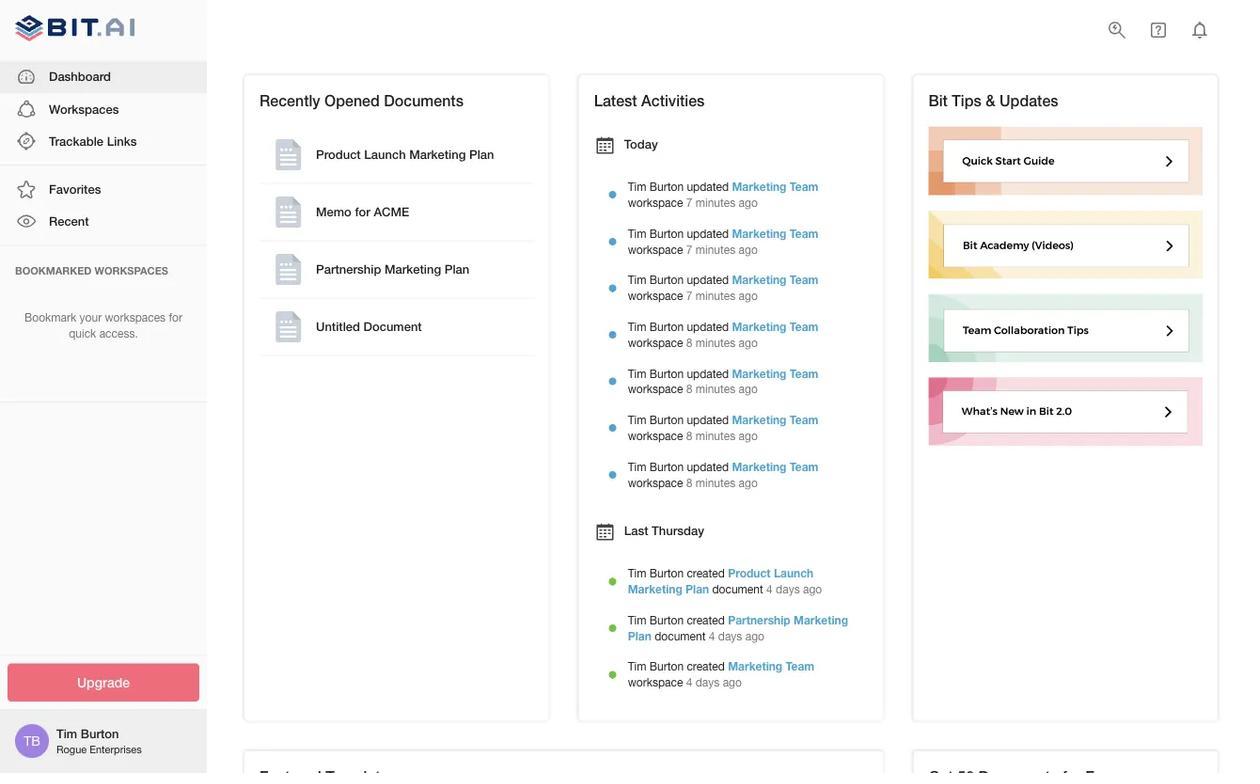Task type: locate. For each thing, give the bounding box(es) containing it.
bookmark your workspaces for quick access.
[[25, 311, 182, 340]]

favorites button
[[0, 173, 207, 205]]

2 minutes from the top
[[696, 243, 736, 256]]

0 vertical spatial created
[[687, 567, 725, 580]]

2 tim burton created from the top
[[628, 614, 728, 627]]

memo
[[316, 204, 352, 219]]

8 workspace from the top
[[628, 676, 683, 689]]

partnership marketing plan link up document
[[263, 245, 530, 294]]

ago
[[739, 196, 758, 209], [739, 243, 758, 256], [739, 289, 758, 302], [739, 336, 758, 349], [739, 383, 758, 396], [739, 429, 758, 442], [739, 476, 758, 489], [804, 583, 823, 596], [746, 629, 765, 643], [723, 676, 742, 689]]

7 minutes from the top
[[696, 476, 736, 489]]

1 7 from the top
[[687, 196, 693, 209]]

recently opened documents
[[260, 92, 464, 110]]

1 vertical spatial 4
[[709, 629, 716, 643]]

workspaces
[[95, 264, 168, 277]]

2 vertical spatial 7
[[687, 289, 693, 302]]

document 4 days ago
[[710, 583, 823, 596], [652, 629, 765, 643]]

2 tim burton updated marketing team workspace 7 minutes ago from the top
[[628, 227, 819, 256]]

2 vertical spatial 4
[[687, 676, 693, 689]]

tim inside tim burton created marketing team workspace 4 days ago
[[628, 660, 647, 673]]

3 updated from the top
[[687, 273, 729, 287]]

latest activities
[[594, 92, 705, 110]]

4
[[767, 583, 773, 596], [709, 629, 716, 643], [687, 676, 693, 689]]

1 horizontal spatial document
[[713, 583, 764, 596]]

marketing team link
[[732, 180, 819, 193], [732, 227, 819, 240], [732, 273, 819, 287], [732, 320, 819, 333], [732, 367, 819, 380], [732, 413, 819, 427], [732, 460, 819, 473], [728, 660, 815, 673]]

1 created from the top
[[687, 567, 725, 580]]

1 vertical spatial document 4 days ago
[[652, 629, 765, 643]]

1 vertical spatial product launch marketing plan
[[628, 567, 814, 596]]

trackable
[[49, 134, 104, 148]]

0 horizontal spatial product launch marketing plan link
[[263, 130, 530, 179]]

1 horizontal spatial launch
[[774, 567, 814, 580]]

last thursday
[[625, 524, 705, 538]]

1 vertical spatial product
[[728, 567, 771, 580]]

1 horizontal spatial for
[[355, 204, 371, 219]]

quick
[[69, 327, 96, 340]]

days inside tim burton created marketing team workspace 4 days ago
[[696, 676, 720, 689]]

thursday
[[652, 524, 705, 538]]

0 horizontal spatial for
[[169, 311, 182, 324]]

0 vertical spatial document
[[713, 583, 764, 596]]

documents
[[384, 92, 464, 110]]

partnership inside partnership marketing plan
[[728, 614, 791, 627]]

1 vertical spatial document
[[655, 629, 706, 643]]

1 horizontal spatial product
[[728, 567, 771, 580]]

untitled document link
[[263, 302, 530, 351]]

product launch marketing plan link
[[263, 130, 530, 179], [628, 567, 814, 596]]

launch
[[364, 147, 406, 162], [774, 567, 814, 580]]

0 horizontal spatial 4
[[687, 676, 693, 689]]

3 tim burton updated marketing team workspace 7 minutes ago from the top
[[628, 273, 819, 302]]

tips
[[953, 92, 982, 110]]

workspaces button
[[0, 93, 207, 125]]

team inside tim burton created marketing team workspace 4 days ago
[[786, 660, 815, 673]]

for
[[355, 204, 371, 219], [169, 311, 182, 324]]

0 vertical spatial 4
[[767, 583, 773, 596]]

2 horizontal spatial 4
[[767, 583, 773, 596]]

1 8 from the top
[[687, 336, 693, 349]]

bit tips & updates
[[929, 92, 1059, 110]]

0 horizontal spatial document
[[655, 629, 706, 643]]

partnership marketing plan down memo for acme link
[[316, 262, 470, 276]]

1 vertical spatial partnership marketing plan link
[[628, 614, 849, 643]]

tim burton updated marketing team workspace 7 minutes ago
[[628, 180, 819, 209], [628, 227, 819, 256], [628, 273, 819, 302]]

0 vertical spatial product launch marketing plan
[[316, 147, 494, 162]]

workspace inside tim burton created marketing team workspace 4 days ago
[[628, 676, 683, 689]]

for left acme
[[355, 204, 371, 219]]

1 tim burton updated marketing team workspace 7 minutes ago from the top
[[628, 180, 819, 209]]

1 vertical spatial 7
[[687, 243, 693, 256]]

4 for product
[[767, 583, 773, 596]]

minutes
[[696, 196, 736, 209], [696, 243, 736, 256], [696, 289, 736, 302], [696, 336, 736, 349], [696, 383, 736, 396], [696, 429, 736, 442], [696, 476, 736, 489]]

4 inside tim burton created marketing team workspace 4 days ago
[[687, 676, 693, 689]]

upgrade button
[[8, 664, 199, 702]]

partnership marketing plan link
[[263, 245, 530, 294], [628, 614, 849, 643]]

your
[[80, 311, 102, 324]]

3 7 from the top
[[687, 289, 693, 302]]

1 workspace from the top
[[628, 196, 683, 209]]

document
[[364, 319, 422, 334]]

tim
[[628, 180, 647, 193], [628, 227, 647, 240], [628, 273, 647, 287], [628, 320, 647, 333], [628, 367, 647, 380], [628, 413, 647, 427], [628, 460, 647, 473], [628, 567, 647, 580], [628, 614, 647, 627], [628, 660, 647, 673], [56, 727, 77, 741]]

0 vertical spatial days
[[776, 583, 800, 596]]

1 vertical spatial partnership marketing plan
[[628, 614, 849, 643]]

2 vertical spatial days
[[696, 676, 720, 689]]

0 vertical spatial partnership marketing plan link
[[263, 245, 530, 294]]

product launch marketing plan down thursday
[[628, 567, 814, 596]]

1 horizontal spatial 4
[[709, 629, 716, 643]]

partnership marketing plan link up tim burton created marketing team workspace 4 days ago
[[628, 614, 849, 643]]

product launch marketing plan link down thursday
[[628, 567, 814, 596]]

days
[[776, 583, 800, 596], [719, 629, 743, 643], [696, 676, 720, 689]]

8
[[687, 336, 693, 349], [687, 383, 693, 396], [687, 429, 693, 442], [687, 476, 693, 489]]

tb
[[24, 733, 40, 749]]

tim burton updated marketing team workspace 8 minutes ago
[[628, 320, 819, 349], [628, 367, 819, 396], [628, 413, 819, 442], [628, 460, 819, 489]]

workspace
[[628, 196, 683, 209], [628, 243, 683, 256], [628, 289, 683, 302], [628, 336, 683, 349], [628, 383, 683, 396], [628, 429, 683, 442], [628, 476, 683, 489], [628, 676, 683, 689]]

product
[[316, 147, 361, 162], [728, 567, 771, 580]]

tim burton created
[[628, 567, 728, 580], [628, 614, 728, 627]]

updated
[[687, 180, 729, 193], [687, 227, 729, 240], [687, 273, 729, 287], [687, 320, 729, 333], [687, 367, 729, 380], [687, 413, 729, 427], [687, 460, 729, 473]]

untitled document
[[316, 319, 422, 334]]

plan inside product launch marketing plan
[[686, 583, 710, 596]]

2 created from the top
[[687, 614, 725, 627]]

1 vertical spatial created
[[687, 614, 725, 627]]

4 updated from the top
[[687, 320, 729, 333]]

tim burton created for marketing
[[628, 567, 728, 580]]

for right workspaces
[[169, 311, 182, 324]]

1 vertical spatial tim burton created
[[628, 614, 728, 627]]

1 horizontal spatial partnership
[[728, 614, 791, 627]]

team
[[790, 180, 819, 193], [790, 227, 819, 240], [790, 273, 819, 287], [790, 320, 819, 333], [790, 367, 819, 380], [790, 413, 819, 427], [790, 460, 819, 473], [786, 660, 815, 673]]

2 vertical spatial tim burton updated marketing team workspace 7 minutes ago
[[628, 273, 819, 302]]

trackable links button
[[0, 125, 207, 157]]

marketing
[[409, 147, 466, 162], [732, 180, 787, 193], [732, 227, 787, 240], [385, 262, 441, 276], [732, 273, 787, 287], [732, 320, 787, 333], [732, 367, 787, 380], [732, 413, 787, 427], [732, 460, 787, 473], [628, 583, 683, 596], [794, 614, 849, 627], [728, 660, 783, 673]]

partnership marketing plan
[[316, 262, 470, 276], [628, 614, 849, 643]]

burton
[[650, 180, 684, 193], [650, 227, 684, 240], [650, 273, 684, 287], [650, 320, 684, 333], [650, 367, 684, 380], [650, 413, 684, 427], [650, 460, 684, 473], [650, 567, 684, 580], [650, 614, 684, 627], [650, 660, 684, 673], [81, 727, 119, 741]]

5 updated from the top
[[687, 367, 729, 380]]

access.
[[99, 327, 138, 340]]

partnership marketing plan up tim burton created marketing team workspace 4 days ago
[[628, 614, 849, 643]]

product launch marketing plan
[[316, 147, 494, 162], [628, 567, 814, 596]]

7 updated from the top
[[687, 460, 729, 473]]

product inside product launch marketing plan
[[728, 567, 771, 580]]

3 minutes from the top
[[696, 289, 736, 302]]

1 updated from the top
[[687, 180, 729, 193]]

tim inside the tim burton rogue enterprises
[[56, 727, 77, 741]]

partnership up tim burton created marketing team workspace 4 days ago
[[728, 614, 791, 627]]

0 horizontal spatial partnership
[[316, 262, 381, 276]]

0 horizontal spatial partnership marketing plan
[[316, 262, 470, 276]]

acme
[[374, 204, 410, 219]]

tim burton created down thursday
[[628, 567, 728, 580]]

created
[[687, 567, 725, 580], [687, 614, 725, 627], [687, 660, 725, 673]]

1 vertical spatial partnership
[[728, 614, 791, 627]]

partnership up untitled
[[316, 262, 381, 276]]

plan inside partnership marketing plan
[[628, 629, 652, 643]]

tim burton rogue enterprises
[[56, 727, 142, 756]]

updates
[[1000, 92, 1059, 110]]

0 vertical spatial partnership
[[316, 262, 381, 276]]

product launch marketing plan down documents
[[316, 147, 494, 162]]

1 vertical spatial launch
[[774, 567, 814, 580]]

latest
[[594, 92, 638, 110]]

1 vertical spatial for
[[169, 311, 182, 324]]

0 vertical spatial 7
[[687, 196, 693, 209]]

3 created from the top
[[687, 660, 725, 673]]

2 updated from the top
[[687, 227, 729, 240]]

marketing inside partnership marketing plan
[[794, 614, 849, 627]]

4 8 from the top
[[687, 476, 693, 489]]

0 vertical spatial launch
[[364, 147, 406, 162]]

1 vertical spatial days
[[719, 629, 743, 643]]

0 vertical spatial document 4 days ago
[[710, 583, 823, 596]]

2 vertical spatial created
[[687, 660, 725, 673]]

1 vertical spatial tim burton updated marketing team workspace 7 minutes ago
[[628, 227, 819, 256]]

4 tim burton updated marketing team workspace 8 minutes ago from the top
[[628, 460, 819, 489]]

product launch marketing plan link up acme
[[263, 130, 530, 179]]

recent
[[49, 214, 89, 229]]

0 vertical spatial tim burton updated marketing team workspace 7 minutes ago
[[628, 180, 819, 209]]

document
[[713, 583, 764, 596], [655, 629, 706, 643]]

0 vertical spatial tim burton created
[[628, 567, 728, 580]]

1 horizontal spatial product launch marketing plan link
[[628, 567, 814, 596]]

1 tim burton created from the top
[[628, 567, 728, 580]]

partnership
[[316, 262, 381, 276], [728, 614, 791, 627]]

days for partnership
[[719, 629, 743, 643]]

plan
[[470, 147, 494, 162], [445, 262, 470, 276], [686, 583, 710, 596], [628, 629, 652, 643]]

7
[[687, 196, 693, 209], [687, 243, 693, 256], [687, 289, 693, 302]]

0 horizontal spatial launch
[[364, 147, 406, 162]]

0 horizontal spatial product launch marketing plan
[[316, 147, 494, 162]]

0 vertical spatial product
[[316, 147, 361, 162]]

tim burton created marketing team workspace 4 days ago
[[628, 660, 815, 689]]

tim burton created up tim burton created marketing team workspace 4 days ago
[[628, 614, 728, 627]]

3 tim burton updated marketing team workspace 8 minutes ago from the top
[[628, 413, 819, 442]]

2 8 from the top
[[687, 383, 693, 396]]

2 7 from the top
[[687, 243, 693, 256]]

0 horizontal spatial partnership marketing plan link
[[263, 245, 530, 294]]

3 8 from the top
[[687, 429, 693, 442]]

5 minutes from the top
[[696, 383, 736, 396]]

0 vertical spatial for
[[355, 204, 371, 219]]



Task type: vqa. For each thing, say whether or not it's contained in the screenshot.


Task type: describe. For each thing, give the bounding box(es) containing it.
dashboard button
[[0, 61, 207, 93]]

bookmark
[[25, 311, 76, 324]]

memo for acme
[[316, 204, 410, 219]]

document 4 days ago for partnership
[[652, 629, 765, 643]]

1 vertical spatial product launch marketing plan link
[[628, 567, 814, 596]]

marketing inside tim burton created marketing team workspace 4 days ago
[[728, 660, 783, 673]]

workspaces
[[105, 311, 166, 324]]

3 workspace from the top
[[628, 289, 683, 302]]

2 workspace from the top
[[628, 243, 683, 256]]

ago inside tim burton created marketing team workspace 4 days ago
[[723, 676, 742, 689]]

days for product
[[776, 583, 800, 596]]

4 minutes from the top
[[696, 336, 736, 349]]

recent button
[[0, 205, 207, 238]]

5 workspace from the top
[[628, 383, 683, 396]]

rogue
[[56, 744, 87, 756]]

last
[[625, 524, 649, 538]]

6 workspace from the top
[[628, 429, 683, 442]]

1 minutes from the top
[[696, 196, 736, 209]]

trackable links
[[49, 134, 137, 148]]

marketing inside product launch marketing plan
[[628, 583, 683, 596]]

1 tim burton updated marketing team workspace 8 minutes ago from the top
[[628, 320, 819, 349]]

burton inside tim burton created marketing team workspace 4 days ago
[[650, 660, 684, 673]]

memo for acme link
[[263, 188, 530, 237]]

7 workspace from the top
[[628, 476, 683, 489]]

activities
[[642, 92, 705, 110]]

for inside bookmark your workspaces for quick access.
[[169, 311, 182, 324]]

document 4 days ago for product
[[710, 583, 823, 596]]

recently
[[260, 92, 320, 110]]

today
[[625, 137, 658, 151]]

upgrade
[[77, 675, 130, 691]]

bookmarked workspaces
[[15, 264, 168, 277]]

document for partnership
[[655, 629, 706, 643]]

created for product
[[687, 567, 725, 580]]

2 tim burton updated marketing team workspace 8 minutes ago from the top
[[628, 367, 819, 396]]

dashboard
[[49, 69, 111, 84]]

bookmarked
[[15, 264, 92, 277]]

4 workspace from the top
[[628, 336, 683, 349]]

0 vertical spatial product launch marketing plan link
[[263, 130, 530, 179]]

1 horizontal spatial product launch marketing plan
[[628, 567, 814, 596]]

6 updated from the top
[[687, 413, 729, 427]]

workspaces
[[49, 101, 119, 116]]

document for product
[[713, 583, 764, 596]]

untitled
[[316, 319, 360, 334]]

0 horizontal spatial product
[[316, 147, 361, 162]]

0 vertical spatial partnership marketing plan
[[316, 262, 470, 276]]

&
[[986, 92, 996, 110]]

1 horizontal spatial partnership marketing plan link
[[628, 614, 849, 643]]

created inside tim burton created marketing team workspace 4 days ago
[[687, 660, 725, 673]]

bit
[[929, 92, 948, 110]]

4 for partnership
[[709, 629, 716, 643]]

1 horizontal spatial partnership marketing plan
[[628, 614, 849, 643]]

favorites
[[49, 182, 101, 196]]

burton inside the tim burton rogue enterprises
[[81, 727, 119, 741]]

links
[[107, 134, 137, 148]]

tim burton created for plan
[[628, 614, 728, 627]]

created for partnership
[[687, 614, 725, 627]]

6 minutes from the top
[[696, 429, 736, 442]]

opened
[[325, 92, 380, 110]]

enterprises
[[90, 744, 142, 756]]



